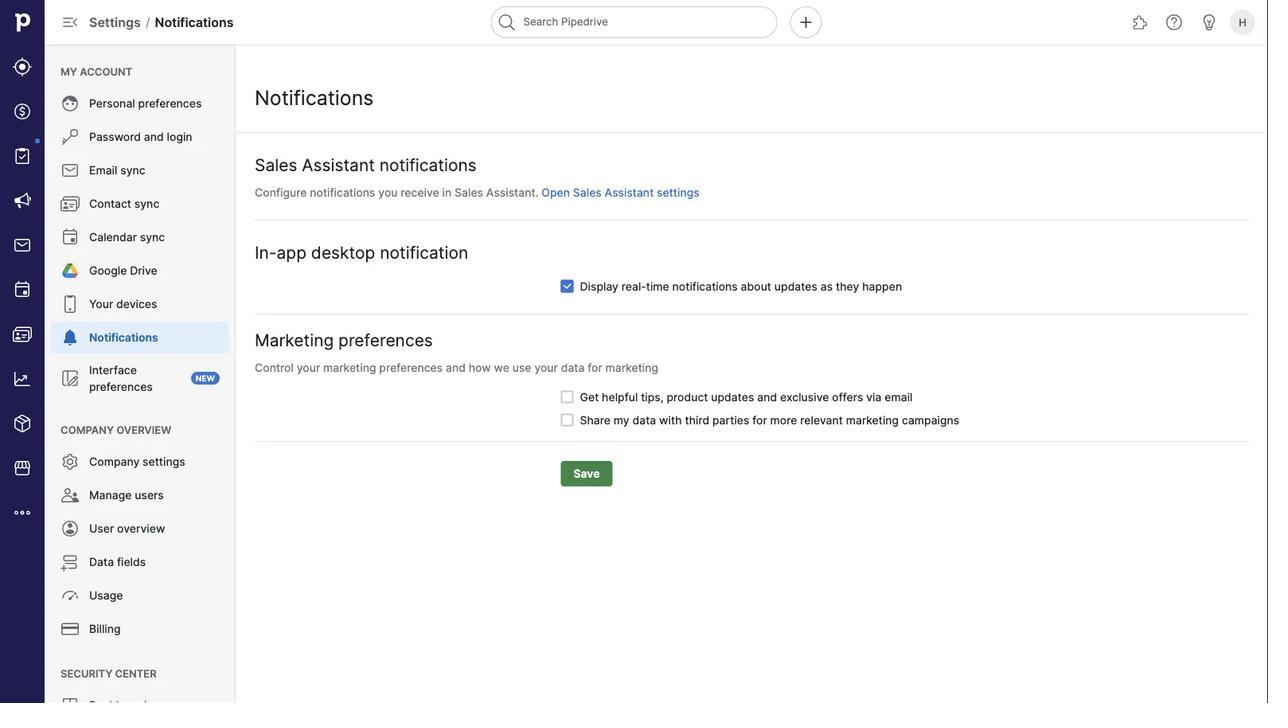 Task type: vqa. For each thing, say whether or not it's contained in the screenshot.
the bottommost "timeline"
no



Task type: locate. For each thing, give the bounding box(es) containing it.
sales up configure
[[255, 155, 297, 175]]

company settings
[[89, 455, 185, 469]]

user overview
[[89, 522, 165, 536]]

0 horizontal spatial assistant
[[302, 155, 375, 175]]

your down marketing
[[297, 361, 320, 374]]

2 vertical spatial notifications
[[673, 280, 738, 293]]

preferences left how
[[379, 361, 443, 374]]

devices
[[116, 297, 157, 311]]

preferences down the interface
[[89, 380, 153, 393]]

data
[[561, 361, 585, 374], [633, 413, 656, 427]]

0 horizontal spatial and
[[144, 130, 164, 144]]

color undefined image left the interface
[[61, 369, 80, 388]]

overview inside 'link'
[[117, 522, 165, 536]]

color undefined image inside 'password and login' link
[[61, 127, 80, 147]]

color undefined image inside calendar sync "link"
[[61, 228, 80, 247]]

color undefined image left password
[[61, 127, 80, 147]]

sales
[[255, 155, 297, 175], [455, 186, 483, 199], [573, 186, 602, 199]]

notifications
[[155, 14, 234, 30], [255, 86, 374, 110], [89, 331, 158, 344]]

color primary image left share on the left of page
[[561, 414, 574, 427]]

menu containing personal preferences
[[45, 45, 236, 703]]

sync right email
[[120, 164, 145, 177]]

1 vertical spatial sync
[[134, 197, 160, 211]]

0 vertical spatial and
[[144, 130, 164, 144]]

1 vertical spatial settings
[[143, 455, 185, 469]]

security center
[[61, 667, 157, 680]]

marketing up helpful
[[606, 361, 659, 374]]

assistant
[[302, 155, 375, 175], [605, 186, 654, 199]]

1 your from the left
[[297, 361, 320, 374]]

assistant right open
[[605, 186, 654, 199]]

1 color undefined image from the top
[[61, 94, 80, 113]]

1 vertical spatial updates
[[711, 390, 755, 404]]

color undefined image
[[13, 147, 32, 166], [61, 228, 80, 247], [61, 261, 80, 280], [61, 295, 80, 314], [61, 369, 80, 388], [61, 519, 80, 538], [61, 553, 80, 572], [61, 586, 80, 605], [61, 696, 80, 703]]

color undefined image down my
[[61, 94, 80, 113]]

about
[[741, 280, 772, 293]]

0 vertical spatial overview
[[116, 424, 172, 436]]

color primary image for get
[[561, 391, 574, 403]]

1 vertical spatial overview
[[117, 522, 165, 536]]

manage
[[89, 489, 132, 502]]

email sync link
[[51, 155, 229, 186]]

color undefined image left 'google'
[[61, 261, 80, 280]]

and left login
[[144, 130, 164, 144]]

and
[[144, 130, 164, 144], [446, 361, 466, 374], [758, 390, 778, 404]]

1 horizontal spatial updates
[[775, 280, 818, 293]]

and up "share my data with third parties for more relevant marketing campaigns"
[[758, 390, 778, 404]]

your
[[297, 361, 320, 374], [535, 361, 558, 374]]

how
[[469, 361, 491, 374]]

marketing preferences
[[255, 330, 433, 350]]

1 horizontal spatial assistant
[[605, 186, 654, 199]]

save button
[[561, 461, 613, 487]]

color undefined image left email
[[61, 161, 80, 180]]

overview up company settings link
[[116, 424, 172, 436]]

0 horizontal spatial your
[[297, 361, 320, 374]]

overview up data fields link
[[117, 522, 165, 536]]

calendar sync
[[89, 231, 165, 244]]

company overview
[[61, 424, 172, 436]]

0 horizontal spatial updates
[[711, 390, 755, 404]]

sync inside calendar sync "link"
[[140, 231, 165, 244]]

color primary image for share
[[561, 414, 574, 427]]

4 color undefined image from the top
[[61, 194, 80, 213]]

color undefined image inside your devices link
[[61, 295, 80, 314]]

0 horizontal spatial data
[[561, 361, 585, 374]]

for up get
[[588, 361, 603, 374]]

open
[[542, 186, 570, 199]]

email
[[885, 390, 913, 404]]

2 horizontal spatial sales
[[573, 186, 602, 199]]

color undefined image inside google drive link
[[61, 261, 80, 280]]

color primary image
[[561, 391, 574, 403], [561, 414, 574, 427]]

contact sync
[[89, 197, 160, 211]]

sync
[[120, 164, 145, 177], [134, 197, 160, 211], [140, 231, 165, 244]]

color undefined image for company settings
[[61, 452, 80, 472]]

color undefined image inside personal preferences link
[[61, 94, 80, 113]]

color undefined image left 'your'
[[61, 295, 80, 314]]

0 horizontal spatial for
[[588, 361, 603, 374]]

updates
[[775, 280, 818, 293], [711, 390, 755, 404]]

for
[[588, 361, 603, 374], [753, 413, 768, 427]]

overview
[[116, 424, 172, 436], [117, 522, 165, 536]]

1 vertical spatial data
[[633, 413, 656, 427]]

color undefined image inside email sync link
[[61, 161, 80, 180]]

settings inside menu
[[143, 455, 185, 469]]

7 color undefined image from the top
[[61, 486, 80, 505]]

sync up drive
[[140, 231, 165, 244]]

color undefined image for contact sync
[[61, 194, 80, 213]]

0 vertical spatial color primary image
[[561, 391, 574, 403]]

contact sync link
[[51, 188, 229, 220]]

data up get
[[561, 361, 585, 374]]

color undefined image inside company settings link
[[61, 452, 80, 472]]

1 vertical spatial color primary image
[[561, 414, 574, 427]]

sales assistant image
[[1200, 13, 1219, 32]]

color undefined image left 'manage'
[[61, 486, 80, 505]]

3 color undefined image from the top
[[61, 161, 80, 180]]

2 color undefined image from the top
[[61, 127, 80, 147]]

1 horizontal spatial settings
[[657, 186, 700, 199]]

your
[[89, 297, 113, 311]]

color undefined image right marketplace 'icon'
[[61, 452, 80, 472]]

my
[[61, 65, 77, 78]]

assistant up configure
[[302, 155, 375, 175]]

1 vertical spatial notifications
[[310, 186, 376, 199]]

color undefined image inside user overview 'link'
[[61, 519, 80, 538]]

1 vertical spatial for
[[753, 413, 768, 427]]

/
[[146, 14, 150, 30]]

color undefined image
[[61, 94, 80, 113], [61, 127, 80, 147], [61, 161, 80, 180], [61, 194, 80, 213], [61, 328, 80, 347], [61, 452, 80, 472], [61, 486, 80, 505], [61, 620, 80, 639]]

2 vertical spatial sync
[[140, 231, 165, 244]]

color undefined image left the billing on the bottom left of the page
[[61, 620, 80, 639]]

menu
[[0, 0, 45, 703], [45, 45, 236, 703]]

notifications inside notifications link
[[89, 331, 158, 344]]

account
[[80, 65, 132, 78]]

time
[[647, 280, 670, 293]]

share
[[580, 413, 611, 427]]

your right the "use"
[[535, 361, 558, 374]]

0 horizontal spatial notifications
[[310, 186, 376, 199]]

your devices
[[89, 297, 157, 311]]

color primary image left get
[[561, 391, 574, 403]]

preferences for personal preferences
[[138, 97, 202, 110]]

sync up calendar sync "link"
[[134, 197, 160, 211]]

marketing down marketing preferences on the top
[[323, 361, 376, 374]]

h button
[[1227, 6, 1259, 38]]

1 vertical spatial company
[[89, 455, 140, 469]]

user
[[89, 522, 114, 536]]

company down company overview in the left of the page
[[89, 455, 140, 469]]

contact
[[89, 197, 131, 211]]

activities image
[[13, 280, 32, 299]]

preferences up login
[[138, 97, 202, 110]]

sales right the in
[[455, 186, 483, 199]]

relevant
[[801, 413, 843, 427]]

login
[[167, 130, 192, 144]]

sync inside email sync link
[[120, 164, 145, 177]]

deals image
[[13, 102, 32, 121]]

color undefined image inside contact sync link
[[61, 194, 80, 213]]

1 vertical spatial assistant
[[605, 186, 654, 199]]

1 horizontal spatial sales
[[455, 186, 483, 199]]

sync for calendar sync
[[140, 231, 165, 244]]

color undefined image left user
[[61, 519, 80, 538]]

sync for contact sync
[[134, 197, 160, 211]]

1 color primary image from the top
[[561, 391, 574, 403]]

5 color undefined image from the top
[[61, 328, 80, 347]]

0 vertical spatial data
[[561, 361, 585, 374]]

color undefined image inside notifications link
[[61, 328, 80, 347]]

settings
[[657, 186, 700, 199], [143, 455, 185, 469]]

0 vertical spatial company
[[61, 424, 114, 436]]

8 color undefined image from the top
[[61, 620, 80, 639]]

notifications right time
[[673, 280, 738, 293]]

color undefined image down security
[[61, 696, 80, 703]]

2 horizontal spatial marketing
[[846, 413, 899, 427]]

2 vertical spatial notifications
[[89, 331, 158, 344]]

color undefined image for notifications
[[61, 328, 80, 347]]

2 vertical spatial and
[[758, 390, 778, 404]]

1 horizontal spatial your
[[535, 361, 558, 374]]

0 vertical spatial notifications
[[380, 155, 477, 175]]

company up company settings
[[61, 424, 114, 436]]

preferences up the control your marketing preferences and how we use your data for marketing at the bottom
[[339, 330, 433, 350]]

notifications down sales assistant notifications
[[310, 186, 376, 199]]

2 your from the left
[[535, 361, 558, 374]]

0 horizontal spatial settings
[[143, 455, 185, 469]]

insights image
[[13, 370, 32, 389]]

sales inbox image
[[13, 236, 32, 255]]

0 vertical spatial updates
[[775, 280, 818, 293]]

1 vertical spatial notifications
[[255, 86, 374, 110]]

calendar
[[89, 231, 137, 244]]

calendar sync link
[[51, 221, 229, 253]]

color undefined image left data in the bottom of the page
[[61, 553, 80, 572]]

0 vertical spatial settings
[[657, 186, 700, 199]]

preferences for marketing preferences
[[339, 330, 433, 350]]

billing
[[89, 622, 121, 636]]

happen
[[863, 280, 903, 293]]

company
[[61, 424, 114, 436], [89, 455, 140, 469]]

color undefined image right contacts icon
[[61, 328, 80, 347]]

2 color primary image from the top
[[561, 414, 574, 427]]

color undefined image for calendar
[[61, 228, 80, 247]]

1 vertical spatial and
[[446, 361, 466, 374]]

color undefined image inside data fields link
[[61, 553, 80, 572]]

marketing down via
[[846, 413, 899, 427]]

sync for email sync
[[120, 164, 145, 177]]

company for company overview
[[61, 424, 114, 436]]

color undefined image left usage
[[61, 586, 80, 605]]

in-
[[255, 242, 277, 262]]

sales right open
[[573, 186, 602, 199]]

color undefined image for your
[[61, 295, 80, 314]]

6 color undefined image from the top
[[61, 452, 80, 472]]

updates up parties
[[711, 390, 755, 404]]

data right my
[[633, 413, 656, 427]]

desktop
[[311, 242, 375, 262]]

for left more
[[753, 413, 768, 427]]

and left how
[[446, 361, 466, 374]]

1 horizontal spatial and
[[446, 361, 466, 374]]

color undefined image inside manage users link
[[61, 486, 80, 505]]

color undefined image left contact
[[61, 194, 80, 213]]

email
[[89, 164, 117, 177]]

updates left "as"
[[775, 280, 818, 293]]

third
[[685, 413, 710, 427]]

configure
[[255, 186, 307, 199]]

sync inside contact sync link
[[134, 197, 160, 211]]

menu toggle image
[[61, 13, 80, 32]]

personal preferences
[[89, 97, 202, 110]]

fields
[[117, 556, 146, 569]]

color undefined image left calendar
[[61, 228, 80, 247]]

usage
[[89, 589, 123, 603]]

more image
[[13, 503, 32, 522]]

0 vertical spatial sync
[[120, 164, 145, 177]]

h
[[1239, 16, 1247, 28]]

preferences
[[138, 97, 202, 110], [339, 330, 433, 350], [379, 361, 443, 374], [89, 380, 153, 393]]

color undefined image inside billing link
[[61, 620, 80, 639]]

notifications
[[380, 155, 477, 175], [310, 186, 376, 199], [673, 280, 738, 293]]

notifications up receive
[[380, 155, 477, 175]]

quick add image
[[797, 13, 816, 32]]

0 vertical spatial assistant
[[302, 155, 375, 175]]



Task type: describe. For each thing, give the bounding box(es) containing it.
product
[[667, 390, 708, 404]]

configure notifications you receive in sales assistant. open sales assistant settings
[[255, 186, 700, 199]]

company settings link
[[51, 446, 229, 478]]

color undefined image for manage users
[[61, 486, 80, 505]]

display real-time notifications about updates as they happen
[[580, 280, 903, 293]]

products image
[[13, 414, 32, 433]]

more
[[771, 413, 798, 427]]

interface
[[89, 363, 137, 377]]

users
[[135, 489, 164, 502]]

drive
[[130, 264, 158, 278]]

marketplace image
[[13, 459, 32, 478]]

password
[[89, 130, 141, 144]]

color undefined image up campaigns icon
[[13, 147, 32, 166]]

data
[[89, 556, 114, 569]]

billing link
[[51, 613, 229, 645]]

receive
[[401, 186, 440, 199]]

Search Pipedrive field
[[491, 6, 778, 38]]

quick help image
[[1165, 13, 1184, 32]]

home image
[[10, 10, 34, 34]]

center
[[115, 667, 157, 680]]

2 horizontal spatial notifications
[[673, 280, 738, 293]]

color undefined image for billing
[[61, 620, 80, 639]]

control
[[255, 361, 294, 374]]

overview for user overview
[[117, 522, 165, 536]]

password and login
[[89, 130, 192, 144]]

1 horizontal spatial data
[[633, 413, 656, 427]]

save
[[574, 467, 600, 481]]

data fields link
[[51, 546, 229, 578]]

exclusive
[[781, 390, 829, 404]]

use
[[513, 361, 532, 374]]

my
[[614, 413, 630, 427]]

color undefined image inside 'usage' link
[[61, 586, 80, 605]]

1 horizontal spatial notifications
[[380, 155, 477, 175]]

google drive
[[89, 264, 158, 278]]

my account
[[61, 65, 132, 78]]

color undefined image for password and login
[[61, 127, 80, 147]]

share my data with third parties for more relevant marketing campaigns
[[580, 413, 960, 427]]

in-app desktop notification
[[255, 242, 469, 262]]

preferences for interface preferences
[[89, 380, 153, 393]]

color undefined image for user
[[61, 519, 80, 538]]

notification
[[380, 242, 469, 262]]

0 vertical spatial notifications
[[155, 14, 234, 30]]

color undefined image for email sync
[[61, 161, 80, 180]]

your devices link
[[51, 288, 229, 320]]

real-
[[622, 280, 647, 293]]

campaigns
[[902, 413, 960, 427]]

notifications menu item
[[45, 322, 236, 354]]

contacts image
[[13, 325, 32, 344]]

parties
[[713, 413, 750, 427]]

1 horizontal spatial marketing
[[606, 361, 659, 374]]

interface preferences
[[89, 363, 153, 393]]

marketing
[[255, 330, 334, 350]]

assistant.
[[487, 186, 539, 199]]

app
[[277, 242, 307, 262]]

company for company settings
[[89, 455, 140, 469]]

in
[[443, 186, 452, 199]]

security
[[61, 667, 113, 680]]

display
[[580, 280, 619, 293]]

as
[[821, 280, 833, 293]]

get
[[580, 390, 599, 404]]

tips,
[[641, 390, 664, 404]]

notifications link
[[51, 322, 229, 354]]

2 horizontal spatial and
[[758, 390, 778, 404]]

manage users link
[[51, 479, 229, 511]]

0 horizontal spatial sales
[[255, 155, 297, 175]]

overview for company overview
[[116, 424, 172, 436]]

they
[[836, 280, 860, 293]]

personal
[[89, 97, 135, 110]]

get helpful tips, product updates and exclusive offers via email
[[580, 390, 913, 404]]

settings
[[89, 14, 141, 30]]

sales assistant notifications
[[255, 155, 477, 175]]

leads image
[[13, 57, 32, 76]]

google drive link
[[51, 255, 229, 287]]

1 horizontal spatial for
[[753, 413, 768, 427]]

color undefined image for google
[[61, 261, 80, 280]]

new
[[196, 374, 215, 383]]

0 vertical spatial for
[[588, 361, 603, 374]]

email sync
[[89, 164, 145, 177]]

via
[[867, 390, 882, 404]]

settings / notifications
[[89, 14, 234, 30]]

data fields
[[89, 556, 146, 569]]

color undefined image for interface
[[61, 369, 80, 388]]

usage link
[[51, 580, 229, 612]]

color undefined image for data
[[61, 553, 80, 572]]

helpful
[[602, 390, 638, 404]]

manage users
[[89, 489, 164, 502]]

password and login link
[[51, 121, 229, 153]]

google
[[89, 264, 127, 278]]

personal preferences link
[[51, 88, 229, 119]]

color primary image
[[561, 280, 574, 293]]

and inside menu
[[144, 130, 164, 144]]

you
[[379, 186, 398, 199]]

with
[[660, 413, 682, 427]]

campaigns image
[[13, 191, 32, 210]]

color undefined image for personal preferences
[[61, 94, 80, 113]]

0 horizontal spatial marketing
[[323, 361, 376, 374]]

control your marketing preferences and how we use your data for marketing
[[255, 361, 659, 374]]

user overview link
[[51, 513, 229, 545]]



